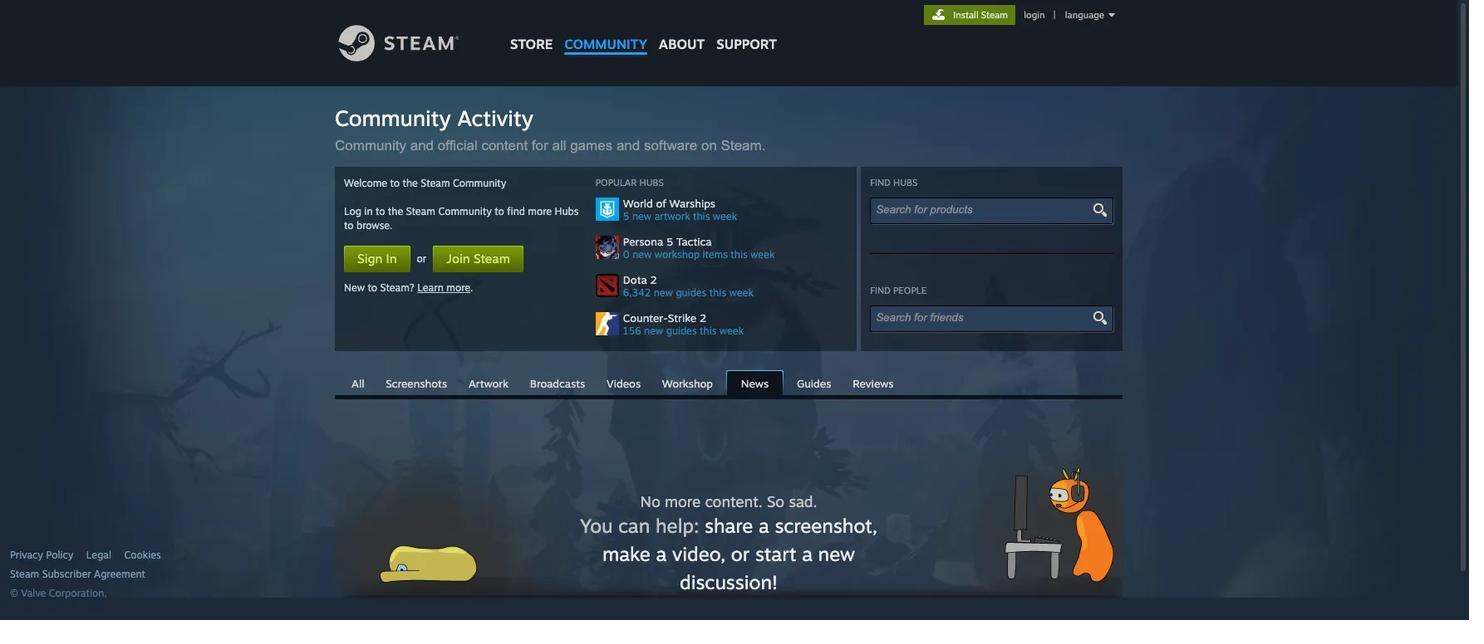 Task type: vqa. For each thing, say whether or not it's contained in the screenshot.
language
yes



Task type: describe. For each thing, give the bounding box(es) containing it.
store link
[[505, 0, 559, 60]]

privacy
[[10, 549, 43, 562]]

all
[[552, 138, 566, 154]]

1 and from the left
[[410, 138, 434, 154]]

legal link
[[86, 549, 111, 563]]

discussion!
[[680, 571, 778, 595]]

reviews link
[[845, 372, 902, 395]]

reviews
[[853, 377, 894, 391]]

privacy policy
[[10, 549, 73, 562]]

counter-strike 2 link
[[623, 312, 848, 325]]

learn more link
[[417, 282, 471, 294]]

steam for cookies steam subscriber agreement © valve corporation.
[[10, 569, 39, 581]]

this inside counter-strike 2 156 new guides this week
[[700, 325, 717, 337]]

login
[[1024, 9, 1045, 21]]

screenshots
[[386, 377, 447, 391]]

you can help:
[[580, 515, 705, 539]]

legal
[[86, 549, 111, 562]]

cookies steam subscriber agreement © valve corporation.
[[10, 549, 161, 600]]

persona 5 tactica 0 new workshop items this week
[[623, 235, 775, 261]]

content
[[482, 138, 528, 154]]

.
[[471, 282, 473, 294]]

support
[[717, 36, 777, 52]]

people
[[894, 285, 927, 297]]

log in to the steam community to find more hubs to browse.
[[344, 205, 579, 232]]

screenshots link
[[378, 372, 456, 395]]

guides inside counter-strike 2 156 new guides this week
[[666, 325, 697, 337]]

corporation.
[[49, 588, 107, 600]]

tactica
[[677, 235, 712, 249]]

this inside dota 2 6,342 new guides this week
[[710, 287, 727, 299]]

in
[[364, 205, 373, 218]]

cookies link
[[124, 549, 161, 563]]

0 horizontal spatial more
[[447, 282, 471, 294]]

cookies
[[124, 549, 161, 562]]

store
[[510, 36, 553, 52]]

|
[[1054, 9, 1056, 21]]

login link
[[1021, 9, 1049, 21]]

to right new at the left of the page
[[368, 282, 377, 294]]

to left find
[[495, 205, 504, 218]]

find
[[507, 205, 525, 218]]

no
[[640, 493, 661, 511]]

to right welcome
[[390, 177, 400, 190]]

steam inside log in to the steam community to find more hubs to browse.
[[406, 205, 435, 218]]

welcome
[[344, 177, 387, 190]]

2 and from the left
[[617, 138, 640, 154]]

0
[[623, 249, 630, 261]]

0 vertical spatial or
[[417, 253, 427, 265]]

news
[[741, 377, 769, 391]]

join steam link
[[433, 246, 524, 273]]

2 vertical spatial more
[[665, 493, 701, 511]]

join steam
[[447, 251, 510, 267]]

2 horizontal spatial a
[[802, 543, 813, 567]]

subscriber
[[42, 569, 91, 581]]

more inside log in to the steam community to find more hubs to browse.
[[528, 205, 552, 218]]

steam down official
[[421, 177, 450, 190]]

hubs inside log in to the steam community to find more hubs to browse.
[[555, 205, 579, 218]]

workshop
[[655, 249, 700, 261]]

community inside log in to the steam community to find more hubs to browse.
[[438, 205, 492, 218]]

artwork
[[469, 377, 509, 391]]

dota
[[623, 273, 647, 287]]

strike
[[668, 312, 697, 325]]

1 horizontal spatial hubs
[[640, 177, 664, 189]]

broadcasts
[[530, 377, 585, 391]]

new inside dota 2 6,342 new guides this week
[[654, 287, 673, 299]]

find people
[[870, 285, 927, 297]]

week inside world of warships 5 new artwork this week
[[713, 210, 737, 223]]

join
[[447, 251, 470, 267]]

video,
[[672, 543, 726, 567]]

sad.
[[789, 493, 818, 511]]

learn
[[417, 282, 444, 294]]

week inside the persona 5 tactica 0 new workshop items this week
[[751, 249, 775, 261]]

world of warships link
[[623, 197, 848, 210]]

screenshot,
[[775, 515, 878, 539]]

persona 5 tactica link
[[623, 235, 848, 249]]

items
[[703, 249, 728, 261]]

steam?
[[380, 282, 415, 294]]

of
[[656, 197, 666, 210]]

start
[[755, 543, 797, 567]]

new inside share a screenshot, make a video, or start a new discussion!
[[818, 543, 855, 567]]

about link
[[653, 0, 711, 57]]



Task type: locate. For each thing, give the bounding box(es) containing it.
privacy policy link
[[10, 549, 73, 563]]

help:
[[656, 515, 699, 539]]

0 horizontal spatial and
[[410, 138, 434, 154]]

156
[[623, 325, 641, 337]]

new down screenshot,
[[818, 543, 855, 567]]

and left official
[[410, 138, 434, 154]]

0 vertical spatial more
[[528, 205, 552, 218]]

this up tactica
[[693, 210, 710, 223]]

2 right strike
[[700, 312, 707, 325]]

©
[[10, 588, 18, 600]]

broadcasts link
[[522, 372, 594, 395]]

1 find from the top
[[870, 177, 891, 189]]

community up log in to the steam community to find more hubs to browse.
[[453, 177, 507, 190]]

more right learn
[[447, 282, 471, 294]]

week up persona 5 tactica link
[[713, 210, 737, 223]]

new for persona
[[633, 249, 652, 261]]

steam down the welcome to the steam community
[[406, 205, 435, 218]]

the up browse.
[[388, 205, 403, 218]]

5 inside world of warships 5 new artwork this week
[[623, 210, 630, 223]]

install steam link
[[924, 5, 1016, 25]]

steam for join steam
[[474, 251, 510, 267]]

community activity community and official content for all games and software on steam.
[[335, 105, 774, 154]]

1 horizontal spatial or
[[731, 543, 750, 567]]

all
[[352, 377, 364, 391]]

make
[[603, 543, 651, 567]]

workshop link
[[654, 372, 721, 395]]

steam for install steam
[[981, 9, 1008, 21]]

find left hubs
[[870, 177, 891, 189]]

language
[[1065, 9, 1105, 21]]

videos link
[[598, 372, 649, 395]]

popular hubs
[[596, 177, 664, 189]]

0 horizontal spatial or
[[417, 253, 427, 265]]

guides
[[797, 377, 831, 391]]

1 vertical spatial hubs
[[555, 205, 579, 218]]

guides up strike
[[676, 287, 707, 299]]

1 horizontal spatial 2
[[700, 312, 707, 325]]

hubs
[[640, 177, 664, 189], [555, 205, 579, 218]]

activity
[[457, 105, 534, 131]]

2 inside dota 2 6,342 new guides this week
[[650, 273, 657, 287]]

share a screenshot, make a video, or start a new discussion!
[[603, 515, 878, 595]]

0 vertical spatial guides
[[676, 287, 707, 299]]

new left of
[[632, 210, 652, 223]]

new inside counter-strike 2 156 new guides this week
[[644, 325, 664, 337]]

counter-
[[623, 312, 668, 325]]

week inside dota 2 6,342 new guides this week
[[729, 287, 754, 299]]

videos
[[607, 377, 641, 391]]

you
[[580, 515, 613, 539]]

new inside the persona 5 tactica 0 new workshop items this week
[[633, 249, 652, 261]]

0 horizontal spatial 2
[[650, 273, 657, 287]]

0 vertical spatial find
[[870, 177, 891, 189]]

share a screenshot, make a video, or start a new discussion! link
[[603, 515, 878, 595]]

community up welcome
[[335, 138, 406, 154]]

0 vertical spatial the
[[403, 177, 418, 190]]

can
[[618, 515, 650, 539]]

software
[[644, 138, 698, 154]]

find for find hubs
[[870, 177, 891, 189]]

guides inside dota 2 6,342 new guides this week
[[676, 287, 707, 299]]

or inside share a screenshot, make a video, or start a new discussion!
[[731, 543, 750, 567]]

persona
[[623, 235, 663, 249]]

this up counter-strike 2 link
[[710, 287, 727, 299]]

week up the dota 2 link
[[751, 249, 775, 261]]

valve
[[21, 588, 46, 600]]

steam down privacy
[[10, 569, 39, 581]]

steam right join
[[474, 251, 510, 267]]

0 horizontal spatial 5
[[623, 210, 630, 223]]

find hubs
[[870, 177, 918, 189]]

2 find from the top
[[870, 285, 891, 297]]

more
[[528, 205, 552, 218], [447, 282, 471, 294], [665, 493, 701, 511]]

1 vertical spatial 2
[[700, 312, 707, 325]]

new
[[632, 210, 652, 223], [633, 249, 652, 261], [654, 287, 673, 299], [644, 325, 664, 337], [818, 543, 855, 567]]

dota 2 link
[[623, 273, 848, 287]]

a down help:
[[656, 543, 667, 567]]

5
[[623, 210, 630, 223], [667, 235, 673, 249]]

a down so
[[759, 515, 770, 539]]

news link
[[726, 371, 784, 397]]

world of warships 5 new artwork this week
[[623, 197, 737, 223]]

0 vertical spatial 5
[[623, 210, 630, 223]]

2 right dota
[[650, 273, 657, 287]]

the inside log in to the steam community to find more hubs to browse.
[[388, 205, 403, 218]]

new for counter-
[[644, 325, 664, 337]]

new
[[344, 282, 365, 294]]

1 vertical spatial the
[[388, 205, 403, 218]]

popular
[[596, 177, 637, 189]]

more up help:
[[665, 493, 701, 511]]

new right 6,342
[[654, 287, 673, 299]]

and right games
[[617, 138, 640, 154]]

this inside world of warships 5 new artwork this week
[[693, 210, 710, 223]]

0 horizontal spatial a
[[656, 543, 667, 567]]

and
[[410, 138, 434, 154], [617, 138, 640, 154]]

find
[[870, 177, 891, 189], [870, 285, 891, 297]]

agreement
[[94, 569, 145, 581]]

new right 156
[[644, 325, 664, 337]]

steam.
[[721, 138, 766, 154]]

policy
[[46, 549, 73, 562]]

install
[[953, 9, 979, 21]]

all link
[[343, 372, 373, 395]]

artwork link
[[460, 372, 517, 395]]

1 vertical spatial find
[[870, 285, 891, 297]]

1 vertical spatial 5
[[667, 235, 673, 249]]

1 horizontal spatial and
[[617, 138, 640, 154]]

find left people at the right top
[[870, 285, 891, 297]]

dota 2 6,342 new guides this week
[[623, 273, 754, 299]]

official
[[438, 138, 478, 154]]

new right 0
[[633, 249, 652, 261]]

content.
[[705, 493, 763, 511]]

to down log
[[344, 219, 354, 232]]

0 vertical spatial 2
[[650, 273, 657, 287]]

5 left tactica
[[667, 235, 673, 249]]

steam right the install
[[981, 9, 1008, 21]]

or down share
[[731, 543, 750, 567]]

community up official
[[335, 105, 451, 131]]

artwork
[[655, 210, 690, 223]]

hubs up of
[[640, 177, 664, 189]]

welcome to the steam community
[[344, 177, 507, 190]]

or
[[417, 253, 427, 265], [731, 543, 750, 567]]

counter-strike 2 156 new guides this week
[[623, 312, 744, 337]]

the right welcome
[[403, 177, 418, 190]]

None text field
[[876, 312, 1094, 324]]

login | language
[[1024, 9, 1105, 21]]

a
[[759, 515, 770, 539], [656, 543, 667, 567], [802, 543, 813, 567]]

1 vertical spatial or
[[731, 543, 750, 567]]

week inside counter-strike 2 156 new guides this week
[[720, 325, 744, 337]]

0 horizontal spatial hubs
[[555, 205, 579, 218]]

browse.
[[357, 219, 393, 232]]

sign in
[[357, 251, 397, 267]]

new for world
[[632, 210, 652, 223]]

1 vertical spatial more
[[447, 282, 471, 294]]

log
[[344, 205, 361, 218]]

1 horizontal spatial more
[[528, 205, 552, 218]]

community link
[[559, 0, 653, 60]]

sign in link
[[344, 246, 410, 273]]

steam inside 'link'
[[474, 251, 510, 267]]

workshop
[[662, 377, 713, 391]]

in
[[386, 251, 397, 267]]

this right strike
[[700, 325, 717, 337]]

None image field
[[1091, 203, 1110, 218], [1091, 311, 1110, 326], [1091, 203, 1110, 218], [1091, 311, 1110, 326]]

community up join
[[438, 205, 492, 218]]

new inside world of warships 5 new artwork this week
[[632, 210, 652, 223]]

a right start
[[802, 543, 813, 567]]

to right the in
[[376, 205, 385, 218]]

steam inside cookies steam subscriber agreement © valve corporation.
[[10, 569, 39, 581]]

this inside the persona 5 tactica 0 new workshop items this week
[[731, 249, 748, 261]]

6,342
[[623, 287, 651, 299]]

week up counter-strike 2 link
[[729, 287, 754, 299]]

games
[[570, 138, 613, 154]]

week right strike
[[720, 325, 744, 337]]

hubs right find
[[555, 205, 579, 218]]

the
[[403, 177, 418, 190], [388, 205, 403, 218]]

2 horizontal spatial more
[[665, 493, 701, 511]]

steam subscriber agreement link
[[10, 569, 331, 582]]

more right find
[[528, 205, 552, 218]]

on
[[701, 138, 717, 154]]

new to steam? learn more .
[[344, 282, 473, 294]]

0 vertical spatial hubs
[[640, 177, 664, 189]]

find for find people
[[870, 285, 891, 297]]

install steam
[[953, 9, 1008, 21]]

share
[[705, 515, 753, 539]]

1 vertical spatial guides
[[666, 325, 697, 337]]

2 inside counter-strike 2 156 new guides this week
[[700, 312, 707, 325]]

this right items
[[731, 249, 748, 261]]

None text field
[[876, 204, 1094, 216]]

no more content. so sad.
[[640, 493, 818, 511]]

5 inside the persona 5 tactica 0 new workshop items this week
[[667, 235, 673, 249]]

1 horizontal spatial a
[[759, 515, 770, 539]]

about
[[659, 36, 705, 52]]

or right in
[[417, 253, 427, 265]]

5 up persona
[[623, 210, 630, 223]]

for
[[532, 138, 548, 154]]

1 horizontal spatial 5
[[667, 235, 673, 249]]

guides down dota 2 6,342 new guides this week
[[666, 325, 697, 337]]



